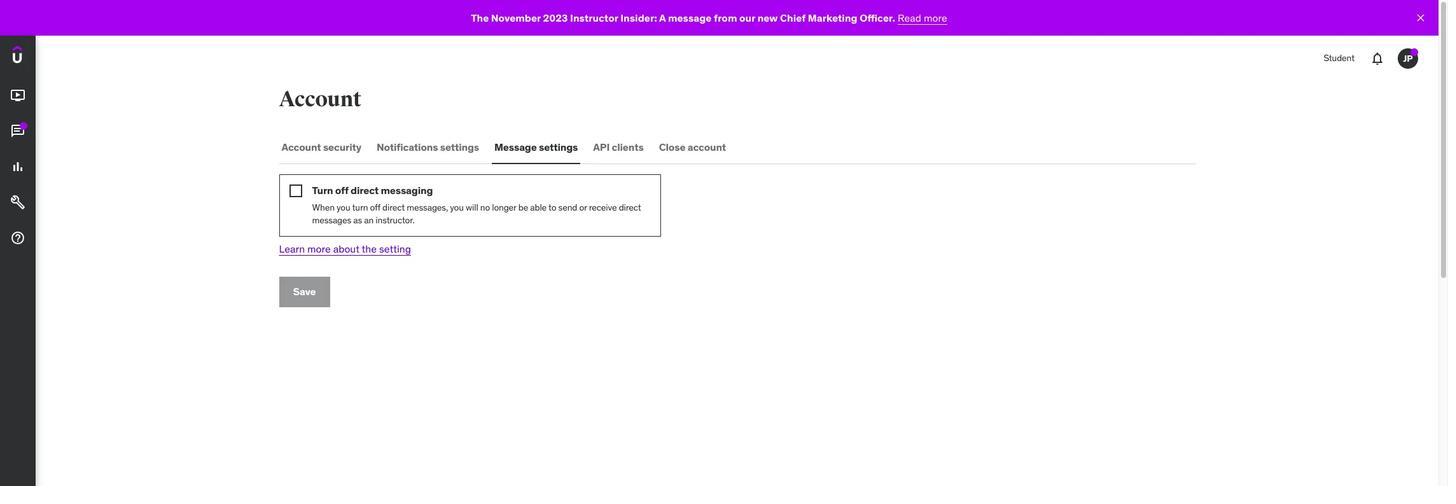 Task type: vqa. For each thing, say whether or not it's contained in the screenshot.
The November 2023 Instructor Insider: A message from our new Chief Marketing Officer. Read more
yes



Task type: locate. For each thing, give the bounding box(es) containing it.
security
[[323, 141, 362, 154]]

1 settings from the left
[[440, 141, 479, 154]]

from
[[714, 11, 738, 24]]

settings right message
[[539, 141, 578, 154]]

2 you from the left
[[450, 202, 464, 213]]

direct right 'receive'
[[619, 202, 642, 213]]

receive
[[589, 202, 617, 213]]

settings for message settings
[[539, 141, 578, 154]]

0 horizontal spatial you
[[337, 202, 351, 213]]

1 medium image from the top
[[10, 88, 25, 103]]

2 medium image from the top
[[10, 124, 25, 139]]

account for account
[[279, 86, 362, 113]]

0 vertical spatial account
[[279, 86, 362, 113]]

save button
[[279, 277, 330, 307]]

close account
[[659, 141, 726, 154]]

when
[[312, 202, 335, 213]]

you left turn
[[337, 202, 351, 213]]

turn
[[312, 184, 333, 197]]

more right read
[[924, 11, 948, 24]]

no
[[480, 202, 490, 213]]

1 vertical spatial more
[[307, 243, 331, 256]]

save
[[293, 285, 316, 298]]

more
[[924, 11, 948, 24], [307, 243, 331, 256]]

message settings
[[495, 141, 578, 154]]

0 horizontal spatial off
[[335, 184, 349, 197]]

account
[[279, 86, 362, 113], [282, 141, 321, 154]]

notifications settings
[[377, 141, 479, 154]]

direct
[[351, 184, 379, 197], [383, 202, 405, 213], [619, 202, 642, 213]]

1 horizontal spatial you
[[450, 202, 464, 213]]

or
[[580, 202, 587, 213]]

0 vertical spatial more
[[924, 11, 948, 24]]

account
[[688, 141, 726, 154]]

new
[[758, 11, 778, 24]]

off right turn on the left of the page
[[335, 184, 349, 197]]

learn
[[279, 243, 305, 256]]

student link
[[1317, 43, 1363, 74]]

settings right notifications
[[440, 141, 479, 154]]

1 horizontal spatial direct
[[383, 202, 405, 213]]

account left 'security'
[[282, 141, 321, 154]]

medium image
[[10, 88, 25, 103], [10, 124, 25, 139], [10, 159, 25, 175], [10, 195, 25, 210]]

our
[[740, 11, 756, 24]]

messages,
[[407, 202, 448, 213]]

0 horizontal spatial more
[[307, 243, 331, 256]]

1 horizontal spatial settings
[[539, 141, 578, 154]]

send
[[559, 202, 578, 213]]

more right learn
[[307, 243, 331, 256]]

2 settings from the left
[[539, 141, 578, 154]]

0 horizontal spatial direct
[[351, 184, 379, 197]]

account inside account security "button"
[[282, 141, 321, 154]]

as
[[354, 214, 362, 226]]

1 vertical spatial account
[[282, 141, 321, 154]]

2023
[[543, 11, 568, 24]]

account up account security
[[279, 86, 362, 113]]

the november 2023 instructor insider: a message from our new chief marketing officer. read more
[[471, 11, 948, 24]]

close image
[[1415, 11, 1428, 24]]

you
[[337, 202, 351, 213], [450, 202, 464, 213]]

the
[[362, 243, 377, 256]]

api clients button
[[591, 132, 647, 163]]

notifications
[[377, 141, 438, 154]]

direct up instructor.
[[383, 202, 405, 213]]

1 vertical spatial off
[[370, 202, 381, 213]]

off up an
[[370, 202, 381, 213]]

1 horizontal spatial off
[[370, 202, 381, 213]]

off
[[335, 184, 349, 197], [370, 202, 381, 213]]

student
[[1324, 52, 1355, 64]]

jp link
[[1394, 43, 1424, 74]]

settings
[[440, 141, 479, 154], [539, 141, 578, 154]]

0 horizontal spatial settings
[[440, 141, 479, 154]]

you left will
[[450, 202, 464, 213]]

direct up turn
[[351, 184, 379, 197]]



Task type: describe. For each thing, give the bounding box(es) containing it.
instructor
[[570, 11, 619, 24]]

the
[[471, 11, 489, 24]]

marketing
[[808, 11, 858, 24]]

3 medium image from the top
[[10, 159, 25, 175]]

read
[[898, 11, 922, 24]]

to
[[549, 202, 557, 213]]

1 you from the left
[[337, 202, 351, 213]]

message
[[495, 141, 537, 154]]

0 vertical spatial off
[[335, 184, 349, 197]]

account security
[[282, 141, 362, 154]]

close
[[659, 141, 686, 154]]

about
[[333, 243, 360, 256]]

udemy image
[[13, 46, 71, 68]]

learn more about the setting link
[[279, 243, 411, 256]]

able
[[531, 202, 547, 213]]

small image
[[289, 185, 302, 197]]

settings for notifications settings
[[440, 141, 479, 154]]

insider:
[[621, 11, 657, 24]]

api
[[594, 141, 610, 154]]

be
[[519, 202, 529, 213]]

chief
[[781, 11, 806, 24]]

close account button
[[657, 132, 729, 163]]

messages
[[312, 214, 352, 226]]

notifications settings button
[[374, 132, 482, 163]]

message
[[668, 11, 712, 24]]

an
[[364, 214, 374, 226]]

november
[[491, 11, 541, 24]]

jp
[[1404, 53, 1414, 64]]

message settings button
[[492, 132, 581, 163]]

will
[[466, 202, 478, 213]]

instructor.
[[376, 214, 415, 226]]

clients
[[612, 141, 644, 154]]

longer
[[492, 202, 517, 213]]

setting
[[379, 243, 411, 256]]

1 horizontal spatial more
[[924, 11, 948, 24]]

officer.
[[860, 11, 896, 24]]

2 horizontal spatial direct
[[619, 202, 642, 213]]

medium image
[[10, 231, 25, 246]]

learn more about the setting
[[279, 243, 411, 256]]

notifications image
[[1371, 51, 1386, 66]]

you have alerts image
[[1411, 48, 1419, 56]]

4 medium image from the top
[[10, 195, 25, 210]]

turn off direct messaging when you turn off direct messages, you will no longer be able to send or receive direct messages as an instructor.
[[312, 184, 642, 226]]

account for account security
[[282, 141, 321, 154]]

a
[[659, 11, 666, 24]]

api clients
[[594, 141, 644, 154]]

account security button
[[279, 132, 364, 163]]

messaging
[[381, 184, 433, 197]]

turn
[[352, 202, 368, 213]]



